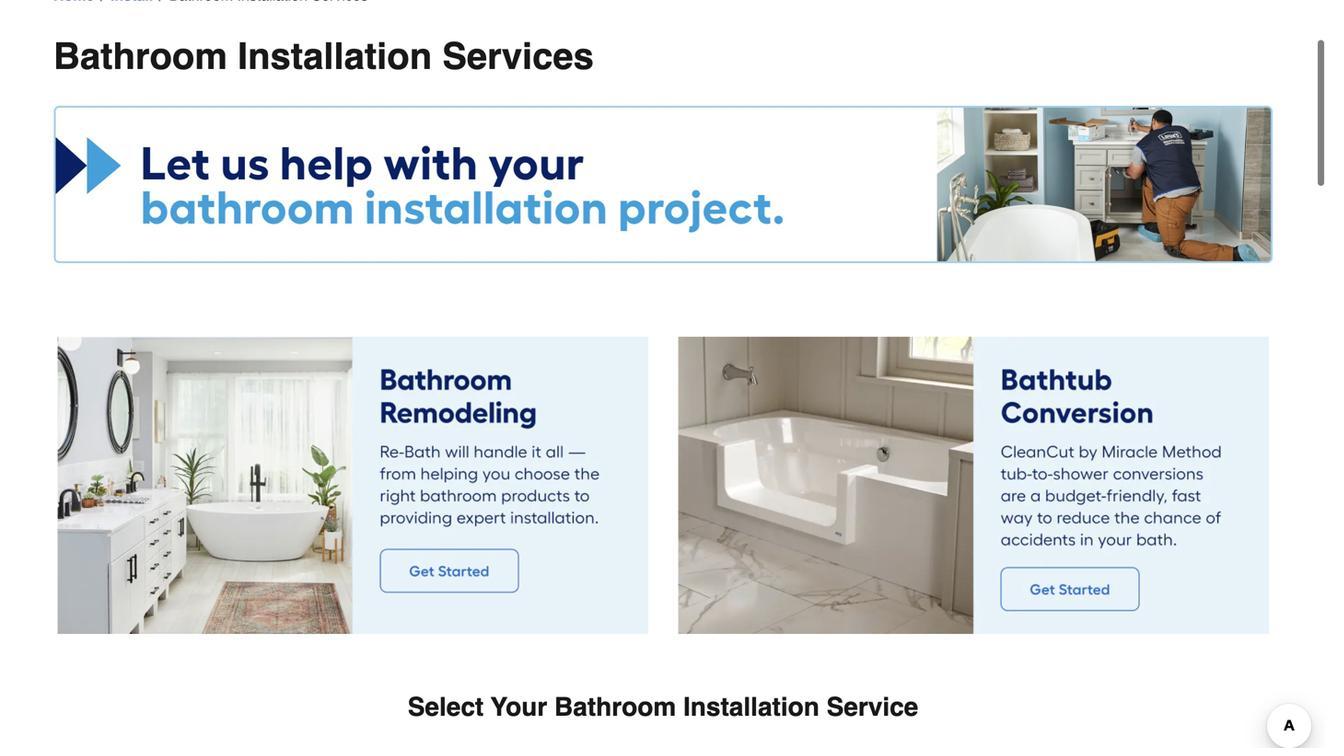 Task type: vqa. For each thing, say whether or not it's contained in the screenshot.
Installation to the right
yes



Task type: describe. For each thing, give the bounding box(es) containing it.
bathroom installation services
[[53, 35, 594, 77]]

1 vertical spatial installation
[[684, 693, 820, 723]]

service
[[827, 693, 919, 723]]

services
[[442, 35, 594, 77]]

let us help with your bathroom installation project. image
[[53, 106, 1273, 263]]

select your bathroom installation service
[[408, 693, 919, 723]]

1 vertical spatial bathroom
[[555, 693, 676, 723]]

select
[[408, 693, 484, 723]]



Task type: locate. For each thing, give the bounding box(es) containing it.
0 vertical spatial bathroom
[[53, 35, 227, 77]]

bathroom
[[53, 35, 227, 77], [555, 693, 676, 723]]

0 horizontal spatial bathroom
[[53, 35, 227, 77]]

0 vertical spatial installation
[[238, 35, 432, 77]]

1 horizontal spatial bathroom
[[555, 693, 676, 723]]

0 horizontal spatial installation
[[238, 35, 432, 77]]

your
[[491, 693, 547, 723]]

1 horizontal spatial installation
[[684, 693, 820, 723]]

clean cut by miracle method tub-to-shower conversions reduce accidents and are economical and fast. image
[[678, 337, 1269, 634]]

re-bath will handle it all, from helping you choose the right products to providing installation. image
[[57, 337, 649, 634]]

installation
[[238, 35, 432, 77], [684, 693, 820, 723]]



